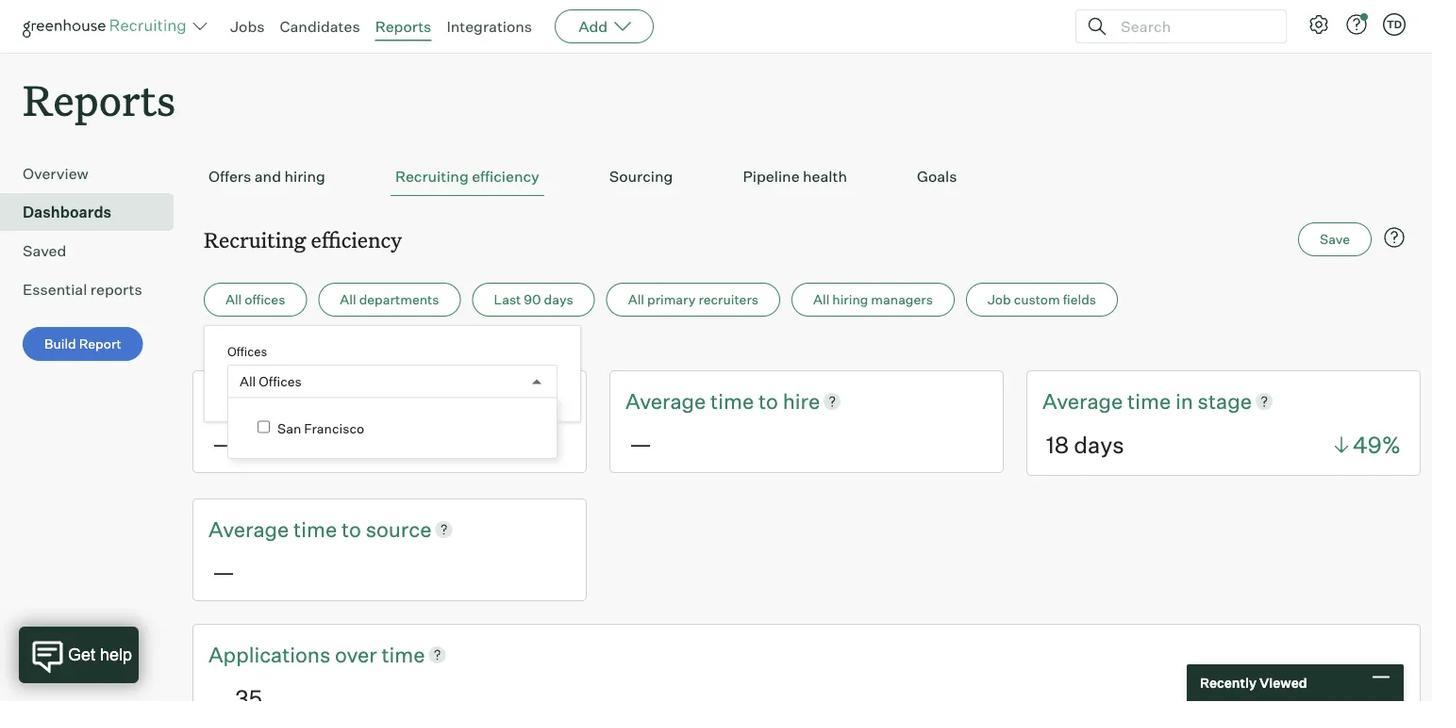 Task type: describe. For each thing, give the bounding box(es) containing it.
job
[[988, 292, 1011, 308]]

average link for fill
[[208, 387, 294, 416]]

last 90 days
[[494, 292, 573, 308]]

average link for stage
[[1042, 387, 1127, 416]]

goals button
[[912, 158, 962, 196]]

all for all primary recruiters
[[628, 292, 644, 308]]

td button
[[1383, 13, 1406, 36]]

recruiting efficiency inside button
[[395, 167, 539, 186]]

to for fill
[[341, 388, 361, 414]]

all hiring managers button
[[792, 283, 955, 317]]

td
[[1387, 18, 1402, 31]]

goals
[[917, 167, 957, 186]]

job custom fields
[[988, 292, 1096, 308]]

overview link
[[23, 162, 166, 185]]

San Francisco checkbox
[[258, 421, 270, 433]]

2,
[[282, 341, 294, 358]]

0 vertical spatial hiring
[[284, 167, 325, 186]]

add button
[[555, 9, 654, 43]]

source
[[366, 517, 432, 542]]

all offices button
[[204, 283, 307, 317]]

aug
[[204, 341, 230, 358]]

save button
[[1298, 223, 1372, 257]]

report
[[79, 336, 121, 353]]

applications
[[208, 642, 330, 668]]

offices
[[245, 292, 285, 308]]

1 horizontal spatial reports
[[375, 17, 431, 36]]

reports link
[[375, 17, 431, 36]]

recently
[[1200, 675, 1257, 692]]

1 vertical spatial offices
[[259, 374, 302, 390]]

fill
[[366, 388, 388, 414]]

san francisco
[[277, 420, 364, 437]]

greenhouse recruiting image
[[23, 15, 192, 38]]

add
[[578, 17, 608, 36]]

0 vertical spatial offices
[[227, 344, 267, 359]]

managers
[[871, 292, 933, 308]]

dashboards link
[[23, 201, 166, 224]]

to link for hire
[[758, 387, 783, 416]]

custom
[[1014, 292, 1060, 308]]

last 90 days button
[[472, 283, 595, 317]]

all for all offices
[[240, 374, 256, 390]]

fill link
[[366, 387, 388, 416]]

— for fill
[[212, 430, 235, 458]]

source link
[[366, 515, 432, 544]]

departments
[[359, 292, 439, 308]]

1 vertical spatial recruiting efficiency
[[204, 226, 402, 253]]

time for stage
[[1127, 388, 1171, 414]]

configure image
[[1308, 13, 1330, 36]]

1 vertical spatial efficiency
[[311, 226, 402, 253]]

td button
[[1379, 9, 1409, 40]]

recently viewed
[[1200, 675, 1307, 692]]

in link
[[1175, 387, 1198, 416]]

time link for stage
[[1127, 387, 1175, 416]]

nov
[[253, 341, 279, 358]]

hire link
[[783, 387, 820, 416]]

dashboards
[[23, 203, 111, 222]]

sourcing
[[609, 167, 673, 186]]

all departments
[[340, 292, 439, 308]]

— for source
[[212, 558, 235, 586]]

overview
[[23, 164, 89, 183]]

pipeline health button
[[738, 158, 852, 196]]

4
[[233, 341, 242, 358]]

18 days
[[1046, 431, 1124, 459]]

all offices
[[225, 292, 285, 308]]

aug 4 - nov 2, 2023
[[204, 341, 330, 358]]

build
[[44, 336, 76, 353]]

time link for hire
[[710, 387, 758, 416]]

time link right over
[[382, 640, 425, 669]]

all hiring managers
[[813, 292, 933, 308]]

average for source
[[208, 517, 289, 542]]

all offices
[[240, 374, 302, 390]]

to for source
[[341, 517, 361, 542]]

applications link
[[208, 640, 335, 669]]

over
[[335, 642, 377, 668]]

job custom fields button
[[966, 283, 1118, 317]]

average link for hire
[[625, 387, 710, 416]]



Task type: vqa. For each thing, say whether or not it's contained in the screenshot.
Email
no



Task type: locate. For each thing, give the bounding box(es) containing it.
average link
[[208, 387, 294, 416], [625, 387, 710, 416], [1042, 387, 1127, 416], [208, 515, 294, 544]]

average time to for hire
[[625, 388, 783, 414]]

0 vertical spatial efficiency
[[472, 167, 539, 186]]

days
[[544, 292, 573, 308], [1074, 431, 1124, 459]]

all for all hiring managers
[[813, 292, 830, 308]]

to left fill
[[341, 388, 361, 414]]

jobs
[[230, 17, 265, 36]]

—
[[212, 430, 235, 458], [629, 430, 652, 458], [212, 558, 235, 586]]

time for hire
[[710, 388, 754, 414]]

all left primary
[[628, 292, 644, 308]]

1 vertical spatial reports
[[23, 72, 176, 127]]

jobs link
[[230, 17, 265, 36]]

90
[[524, 292, 541, 308]]

hiring right and
[[284, 167, 325, 186]]

saved link
[[23, 240, 166, 262]]

time left hire
[[710, 388, 754, 414]]

to link for source
[[341, 515, 366, 544]]

hire
[[783, 388, 820, 414]]

offers and hiring button
[[204, 158, 330, 196]]

stage link
[[1198, 387, 1252, 416]]

health
[[803, 167, 847, 186]]

candidates
[[280, 17, 360, 36]]

build report button
[[23, 328, 143, 362]]

time link for source
[[294, 515, 341, 544]]

2023
[[297, 341, 330, 358]]

time left the source
[[294, 517, 337, 542]]

all primary recruiters
[[628, 292, 759, 308]]

0 horizontal spatial reports
[[23, 72, 176, 127]]

last
[[494, 292, 521, 308]]

0 vertical spatial recruiting efficiency
[[395, 167, 539, 186]]

0 vertical spatial recruiting
[[395, 167, 469, 186]]

time for fill
[[294, 388, 337, 414]]

all primary recruiters button
[[606, 283, 780, 317]]

average for stage
[[1042, 388, 1123, 414]]

fields
[[1063, 292, 1096, 308]]

reports right candidates
[[375, 17, 431, 36]]

recruiting efficiency button
[[390, 158, 544, 196]]

and
[[254, 167, 281, 186]]

offers and hiring
[[208, 167, 325, 186]]

efficiency inside button
[[472, 167, 539, 186]]

viewed
[[1259, 675, 1307, 692]]

time left in
[[1127, 388, 1171, 414]]

reports
[[375, 17, 431, 36], [23, 72, 176, 127]]

essential reports
[[23, 280, 142, 299]]

all
[[225, 292, 242, 308], [340, 292, 356, 308], [628, 292, 644, 308], [813, 292, 830, 308], [240, 374, 256, 390]]

1 vertical spatial recruiting
[[204, 226, 306, 253]]

in
[[1175, 388, 1193, 414]]

tab list
[[204, 158, 1409, 196]]

to link for fill
[[341, 387, 366, 416]]

pipeline
[[743, 167, 800, 186]]

average for fill
[[208, 388, 289, 414]]

1 vertical spatial hiring
[[832, 292, 868, 308]]

time right over
[[382, 642, 425, 668]]

to left the source
[[341, 517, 361, 542]]

0 horizontal spatial days
[[544, 292, 573, 308]]

average link for source
[[208, 515, 294, 544]]

all down "-" at the left of the page
[[240, 374, 256, 390]]

all for all offices
[[225, 292, 242, 308]]

average time to for source
[[208, 517, 366, 542]]

sourcing button
[[605, 158, 678, 196]]

essential
[[23, 280, 87, 299]]

time link up san francisco
[[294, 387, 341, 416]]

recruiters
[[698, 292, 759, 308]]

0 vertical spatial days
[[544, 292, 573, 308]]

average for hire
[[625, 388, 706, 414]]

hiring left 'managers'
[[832, 292, 868, 308]]

average time to
[[208, 388, 366, 414], [625, 388, 783, 414], [208, 517, 366, 542]]

49%
[[1353, 431, 1401, 459]]

all left offices
[[225, 292, 242, 308]]

to
[[341, 388, 361, 414], [758, 388, 778, 414], [341, 517, 361, 542]]

san
[[277, 420, 301, 437]]

— for hire
[[629, 430, 652, 458]]

recruiting inside button
[[395, 167, 469, 186]]

1 horizontal spatial days
[[1074, 431, 1124, 459]]

average time to for fill
[[208, 388, 366, 414]]

average time in
[[1042, 388, 1198, 414]]

Search text field
[[1116, 13, 1269, 40]]

days right 90
[[544, 292, 573, 308]]

efficiency
[[472, 167, 539, 186], [311, 226, 402, 253]]

-
[[245, 341, 251, 358]]

average
[[208, 388, 289, 414], [625, 388, 706, 414], [1042, 388, 1123, 414], [208, 517, 289, 542]]

time
[[294, 388, 337, 414], [710, 388, 754, 414], [1127, 388, 1171, 414], [294, 517, 337, 542], [382, 642, 425, 668]]

1 horizontal spatial hiring
[[832, 292, 868, 308]]

1 vertical spatial days
[[1074, 431, 1124, 459]]

18
[[1046, 431, 1069, 459]]

0 horizontal spatial hiring
[[284, 167, 325, 186]]

reports down greenhouse recruiting image
[[23, 72, 176, 127]]

offers
[[208, 167, 251, 186]]

to for hire
[[758, 388, 778, 414]]

candidates link
[[280, 17, 360, 36]]

0 vertical spatial reports
[[375, 17, 431, 36]]

stage
[[1198, 388, 1252, 414]]

applications over
[[208, 642, 382, 668]]

time link left stage link
[[1127, 387, 1175, 416]]

all left departments
[[340, 292, 356, 308]]

all left 'managers'
[[813, 292, 830, 308]]

all for all departments
[[340, 292, 356, 308]]

recruiting
[[395, 167, 469, 186], [204, 226, 306, 253]]

days right 18 at the right bottom of page
[[1074, 431, 1124, 459]]

francisco
[[304, 420, 364, 437]]

time link
[[294, 387, 341, 416], [710, 387, 758, 416], [1127, 387, 1175, 416], [294, 515, 341, 544], [382, 640, 425, 669]]

time link for fill
[[294, 387, 341, 416]]

essential reports link
[[23, 278, 166, 301]]

integrations link
[[447, 17, 532, 36]]

to left hire
[[758, 388, 778, 414]]

days inside button
[[544, 292, 573, 308]]

0 horizontal spatial efficiency
[[311, 226, 402, 253]]

time link left hire link
[[710, 387, 758, 416]]

faq image
[[1383, 227, 1406, 249]]

recruiting efficiency
[[395, 167, 539, 186], [204, 226, 402, 253]]

tab list containing offers and hiring
[[204, 158, 1409, 196]]

saved
[[23, 242, 66, 261]]

hiring
[[284, 167, 325, 186], [832, 292, 868, 308]]

over link
[[335, 640, 382, 669]]

time up san francisco
[[294, 388, 337, 414]]

pipeline health
[[743, 167, 847, 186]]

primary
[[647, 292, 696, 308]]

integrations
[[447, 17, 532, 36]]

build report
[[44, 336, 121, 353]]

1 horizontal spatial recruiting
[[395, 167, 469, 186]]

all departments button
[[318, 283, 461, 317]]

save
[[1320, 231, 1350, 248]]

0 horizontal spatial recruiting
[[204, 226, 306, 253]]

time for source
[[294, 517, 337, 542]]

time link left source link
[[294, 515, 341, 544]]

reports
[[90, 280, 142, 299]]

1 horizontal spatial efficiency
[[472, 167, 539, 186]]



